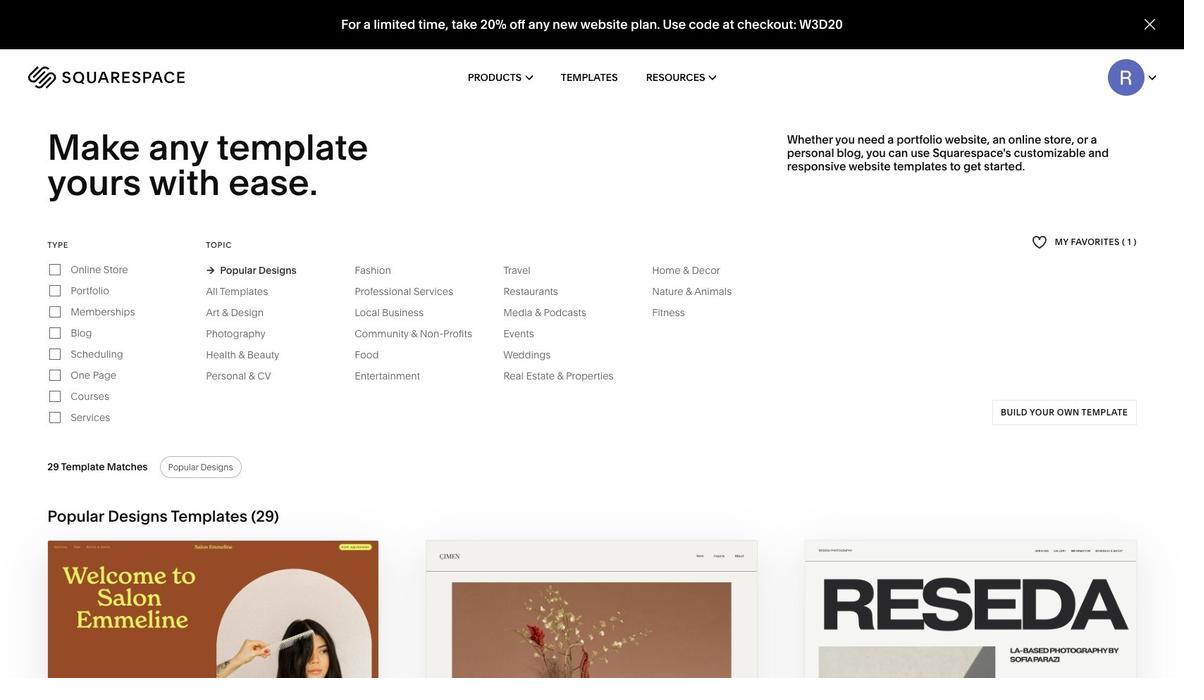 Task type: vqa. For each thing, say whether or not it's contained in the screenshot.
Reseda image
yes



Task type: describe. For each thing, give the bounding box(es) containing it.
emmeline image
[[48, 541, 379, 679]]

reseda image
[[806, 541, 1136, 679]]

çimen image
[[427, 541, 758, 679]]



Task type: locate. For each thing, give the bounding box(es) containing it.
main content
[[0, 0, 1184, 679]]



